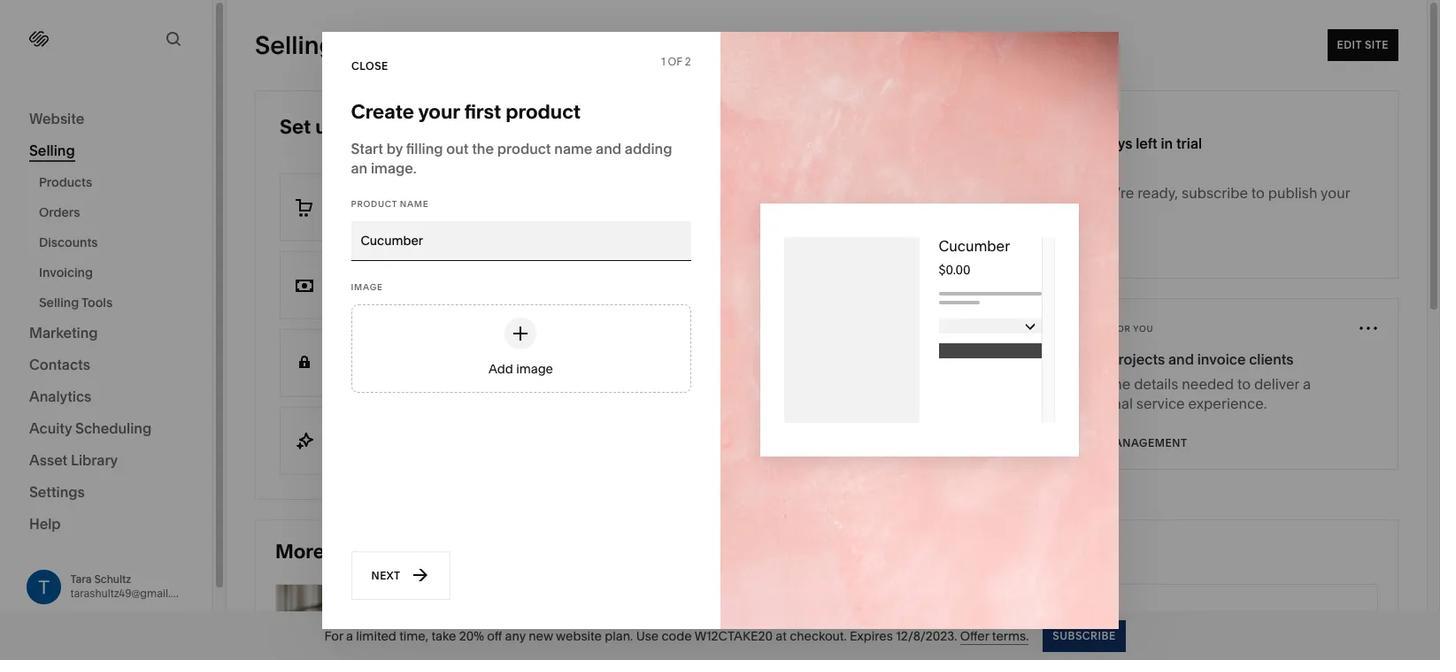 Task type: vqa. For each thing, say whether or not it's contained in the screenshot.
BOUNCE on the right top of page
no



Task type: describe. For each thing, give the bounding box(es) containing it.
your inside when you're ready, subscribe to publish your site.
[[1321, 184, 1350, 202]]

contacts
[[29, 356, 90, 374]]

0 vertical spatial scheduling
[[75, 420, 152, 437]]

to inside payments add a way to get paid.
[[383, 288, 393, 301]]

1
[[661, 54, 665, 68]]

0 horizontal spatial name
[[400, 199, 429, 208]]

a inside payments add a way to get paid.
[[352, 288, 358, 301]]

set up your store
[[280, 115, 438, 139]]

professional
[[1051, 395, 1133, 412]]

experience.
[[1188, 395, 1267, 412]]

subscribe for topmost subscribe button
[[1051, 245, 1114, 258]]

by
[[387, 139, 403, 157]]

more ways to sell
[[275, 540, 437, 564]]

manage projects and invoice clients manage the details needed to deliver a professional service experience.
[[1051, 350, 1311, 412]]

orders
[[39, 204, 80, 220]]

suggested for you
[[1051, 323, 1154, 333]]

invoicing link
[[39, 258, 193, 288]]

payments add a way to get paid.
[[328, 270, 439, 301]]

marketing
[[29, 324, 98, 342]]

days left in trial
[[1101, 135, 1202, 152]]

create your first product
[[351, 100, 581, 123]]

time,
[[399, 628, 428, 644]]

to inside when you're ready, subscribe to publish your site.
[[1251, 184, 1265, 202]]

inventory.
[[437, 210, 485, 223]]

1 vertical spatial selling
[[29, 142, 75, 159]]

left
[[1136, 135, 1157, 152]]

library
[[71, 451, 118, 469]]

subscribe
[[1182, 184, 1248, 202]]

selling tools link
[[39, 288, 193, 318]]

marketing link
[[29, 323, 183, 344]]

edit site
[[1337, 38, 1389, 51]]

for a limited time, take 20% off any new website plan. use code w12ctake20 at checkout. expires 12/8/2023. offer terms.
[[324, 628, 1029, 644]]

discounts link
[[39, 227, 193, 258]]

tara
[[70, 573, 92, 586]]

1 manage from the top
[[1051, 350, 1106, 368]]

offer terms. link
[[960, 628, 1029, 645]]

and inside start by filling out the product name and adding an image.
[[596, 139, 621, 157]]

for
[[324, 628, 343, 644]]

products link
[[39, 167, 193, 197]]

sell
[[404, 540, 437, 564]]

cucumber $0.00
[[939, 237, 1010, 278]]

image
[[351, 282, 383, 292]]

at
[[776, 628, 787, 644]]

to inside 'products add products to your inventory.'
[[400, 210, 410, 223]]

14
[[1062, 124, 1090, 158]]

20%
[[459, 628, 484, 644]]

products
[[352, 210, 397, 223]]

$0.00
[[939, 262, 971, 278]]

settings
[[29, 483, 85, 501]]

your up filling
[[418, 100, 460, 123]]

products for products
[[39, 174, 92, 190]]

publish
[[1268, 184, 1317, 202]]

orders link
[[39, 197, 193, 227]]

ways
[[329, 540, 377, 564]]

create
[[351, 100, 414, 123]]

tarashultz49@gmail.com
[[70, 587, 193, 600]]

schultz
[[94, 573, 131, 586]]

Eucalyptus Face Scrub field
[[361, 231, 681, 250]]

0 horizontal spatial acuity
[[29, 420, 72, 437]]

a inside manage projects and invoice clients manage the details needed to deliver a professional service experience.
[[1303, 375, 1311, 393]]

image
[[516, 361, 553, 377]]

product inside start by filling out the product name and adding an image.
[[497, 139, 551, 157]]

days
[[1101, 135, 1132, 152]]

2
[[685, 54, 691, 68]]

help
[[29, 515, 61, 533]]

in
[[1161, 135, 1173, 152]]

settings link
[[29, 482, 183, 504]]

start
[[351, 139, 383, 157]]

product name
[[351, 199, 429, 208]]

subscription
[[379, 366, 441, 379]]

products add products to your inventory.
[[328, 193, 485, 223]]

filling
[[406, 139, 443, 157]]

discounts
[[39, 235, 98, 250]]

project
[[1051, 436, 1101, 450]]

trial
[[1176, 135, 1202, 152]]

a right for
[[346, 628, 353, 644]]

close button
[[351, 41, 388, 90]]

an
[[351, 159, 368, 177]]

12/8/2023.
[[896, 628, 957, 644]]

contacts link
[[29, 355, 183, 376]]

website
[[556, 628, 602, 644]]

set
[[280, 115, 311, 139]]

use
[[636, 628, 659, 644]]

2 vertical spatial selling
[[39, 295, 79, 311]]

adding
[[625, 139, 672, 157]]



Task type: locate. For each thing, give the bounding box(es) containing it.
product up start by filling out the product name and adding an image.
[[506, 100, 581, 123]]

to inside manage projects and invoice clients manage the details needed to deliver a professional service experience.
[[1237, 375, 1251, 393]]

to
[[1251, 184, 1265, 202], [400, 210, 410, 223], [383, 288, 393, 301], [1237, 375, 1251, 393], [381, 540, 400, 564]]

a down subscription
[[370, 366, 376, 379]]

selling up marketing
[[39, 295, 79, 311]]

acuity
[[29, 420, 72, 437], [992, 605, 1035, 623]]

off
[[487, 628, 502, 644]]

and up the "details"
[[1168, 350, 1194, 368]]

1 horizontal spatial acuity
[[992, 605, 1035, 623]]

asset library
[[29, 451, 118, 469]]

image.
[[371, 159, 417, 177]]

name
[[554, 139, 592, 157], [400, 199, 429, 208]]

the inside start by filling out the product name and adding an image.
[[472, 139, 494, 157]]

checkout.
[[790, 628, 847, 644]]

tara schultz tarashultz49@gmail.com
[[70, 573, 193, 600]]

website
[[29, 110, 84, 127]]

invoice
[[1197, 350, 1246, 368]]

expires
[[850, 628, 893, 644]]

your right publish
[[1321, 184, 1350, 202]]

0 vertical spatial plan.
[[444, 366, 468, 379]]

0 vertical spatial product
[[506, 100, 581, 123]]

management
[[1104, 436, 1187, 450]]

next button
[[351, 551, 450, 600]]

name inside start by filling out the product name and adding an image.
[[554, 139, 592, 157]]

selling
[[255, 30, 335, 60], [29, 142, 75, 159], [39, 295, 79, 311]]

products for products add products to your inventory.
[[328, 193, 382, 208]]

terms.
[[992, 628, 1029, 644]]

cucumber
[[939, 237, 1010, 255]]

0 horizontal spatial scheduling
[[75, 420, 152, 437]]

clients
[[1249, 350, 1294, 368]]

to up next
[[381, 540, 400, 564]]

limited
[[356, 628, 396, 644]]

project management button
[[1051, 427, 1187, 459]]

subscribe button down site.
[[1051, 236, 1114, 268]]

and left adding
[[596, 139, 621, 157]]

name right product
[[400, 199, 429, 208]]

projects
[[1109, 350, 1165, 368]]

to up experience.
[[1237, 375, 1251, 393]]

products inside products link
[[39, 174, 92, 190]]

acuity scheduling up library
[[29, 420, 152, 437]]

way
[[360, 288, 380, 301]]

help link
[[29, 514, 61, 534]]

w12ctake20
[[694, 628, 773, 644]]

product
[[351, 199, 397, 208]]

the right out
[[472, 139, 494, 157]]

products up products
[[328, 193, 382, 208]]

the down projects
[[1109, 375, 1131, 393]]

your inside 'products add products to your inventory.'
[[412, 210, 434, 223]]

subscribe inside button
[[1053, 629, 1116, 642]]

your down product name
[[412, 210, 434, 223]]

a right the deliver
[[1303, 375, 1311, 393]]

0 vertical spatial selling
[[255, 30, 335, 60]]

asset library link
[[29, 451, 183, 472]]

to left get
[[383, 288, 393, 301]]

subscribe button
[[1051, 236, 1114, 268], [1043, 620, 1125, 652]]

of
[[668, 54, 682, 68]]

manage down suggested
[[1051, 350, 1106, 368]]

1 vertical spatial plan.
[[605, 628, 633, 644]]

choose
[[328, 366, 367, 379]]

products inside 'products add products to your inventory.'
[[328, 193, 382, 208]]

subscription
[[328, 348, 403, 364]]

1 horizontal spatial name
[[554, 139, 592, 157]]

products
[[39, 174, 92, 190], [328, 193, 382, 208]]

selling link
[[29, 141, 183, 162]]

get
[[395, 288, 412, 301]]

up
[[315, 115, 340, 139]]

0 horizontal spatial and
[[596, 139, 621, 157]]

out
[[446, 139, 469, 157]]

selling left close
[[255, 30, 335, 60]]

products up "orders"
[[39, 174, 92, 190]]

and inside manage projects and invoice clients manage the details needed to deliver a professional service experience.
[[1168, 350, 1194, 368]]

payments
[[328, 270, 387, 286]]

tools
[[81, 295, 113, 311]]

subscribe right "terms."
[[1053, 629, 1116, 642]]

1 vertical spatial subscribe button
[[1043, 620, 1125, 652]]

1 vertical spatial manage
[[1051, 375, 1106, 393]]

a
[[352, 288, 358, 301], [370, 366, 376, 379], [1303, 375, 1311, 393], [346, 628, 353, 644]]

your up start
[[344, 115, 385, 139]]

name left adding
[[554, 139, 592, 157]]

plan. right subscription
[[444, 366, 468, 379]]

1 horizontal spatial acuity scheduling
[[992, 605, 1114, 623]]

selling down website
[[29, 142, 75, 159]]

manage
[[1051, 350, 1106, 368], [1051, 375, 1106, 393]]

to left publish
[[1251, 184, 1265, 202]]

analytics link
[[29, 387, 183, 408]]

ready,
[[1137, 184, 1178, 202]]

subscription choose a subscription plan.
[[328, 348, 468, 379]]

1 vertical spatial acuity
[[992, 605, 1035, 623]]

acuity up asset
[[29, 420, 72, 437]]

add image
[[489, 361, 553, 377]]

edit
[[1337, 38, 1362, 51]]

store
[[390, 115, 438, 139]]

1 vertical spatial scheduling
[[1038, 605, 1114, 623]]

0 horizontal spatial the
[[472, 139, 494, 157]]

0 vertical spatial acuity
[[29, 420, 72, 437]]

plan.
[[444, 366, 468, 379], [605, 628, 633, 644]]

acuity up "terms."
[[992, 605, 1035, 623]]

to down product name
[[400, 210, 410, 223]]

add left products
[[328, 210, 350, 223]]

1 horizontal spatial the
[[1109, 375, 1131, 393]]

0 horizontal spatial acuity scheduling
[[29, 420, 152, 437]]

scheduling
[[75, 420, 152, 437], [1038, 605, 1114, 623]]

1 horizontal spatial and
[[1168, 350, 1194, 368]]

1 vertical spatial the
[[1109, 375, 1131, 393]]

1 vertical spatial and
[[1168, 350, 1194, 368]]

add inside 'products add products to your inventory.'
[[328, 210, 350, 223]]

add left image
[[489, 361, 513, 377]]

first
[[464, 100, 501, 123]]

analytics
[[29, 388, 91, 405]]

start by filling out the product name and adding an image.
[[351, 139, 672, 177]]

0 vertical spatial manage
[[1051, 350, 1106, 368]]

offer
[[960, 628, 989, 644]]

0 vertical spatial and
[[596, 139, 621, 157]]

any
[[505, 628, 526, 644]]

plan. inside subscription choose a subscription plan.
[[444, 366, 468, 379]]

0 vertical spatial acuity scheduling
[[29, 420, 152, 437]]

deliver
[[1254, 375, 1299, 393]]

1 horizontal spatial products
[[328, 193, 382, 208]]

0 horizontal spatial products
[[39, 174, 92, 190]]

suggested
[[1051, 323, 1109, 333]]

subscribe button right "terms."
[[1043, 620, 1125, 652]]

add inside payments add a way to get paid.
[[328, 288, 350, 301]]

1 vertical spatial acuity scheduling
[[992, 605, 1114, 623]]

0 vertical spatial name
[[554, 139, 592, 157]]

add for payments
[[328, 288, 350, 301]]

paid.
[[414, 288, 439, 301]]

1 horizontal spatial scheduling
[[1038, 605, 1114, 623]]

project management
[[1051, 436, 1187, 450]]

2 manage from the top
[[1051, 375, 1106, 393]]

1 vertical spatial subscribe
[[1053, 629, 1116, 642]]

acuity scheduling up "terms."
[[992, 605, 1114, 623]]

subscribe for the bottom subscribe button
[[1053, 629, 1116, 642]]

1 vertical spatial name
[[400, 199, 429, 208]]

a inside subscription choose a subscription plan.
[[370, 366, 376, 379]]

1 vertical spatial products
[[328, 193, 382, 208]]

0 vertical spatial add
[[328, 210, 350, 223]]

0 vertical spatial products
[[39, 174, 92, 190]]

0 horizontal spatial plan.
[[444, 366, 468, 379]]

0 vertical spatial subscribe
[[1051, 245, 1114, 258]]

needed
[[1182, 375, 1234, 393]]

subscribe down site.
[[1051, 245, 1114, 258]]

website link
[[29, 109, 183, 130]]

the inside manage projects and invoice clients manage the details needed to deliver a professional service experience.
[[1109, 375, 1131, 393]]

add down payments
[[328, 288, 350, 301]]

for
[[1111, 323, 1131, 333]]

a left way
[[352, 288, 358, 301]]

code
[[662, 628, 692, 644]]

when
[[1051, 184, 1090, 202]]

1 horizontal spatial plan.
[[605, 628, 633, 644]]

plan. left use
[[605, 628, 633, 644]]

0 vertical spatial subscribe button
[[1051, 236, 1114, 268]]

asset
[[29, 451, 67, 469]]

1 vertical spatial add
[[328, 288, 350, 301]]

manage up professional
[[1051, 375, 1106, 393]]

1 of 2
[[661, 54, 691, 68]]

more
[[275, 540, 325, 564]]

take
[[431, 628, 456, 644]]

site
[[1365, 38, 1389, 51]]

product down first at the left top of page
[[497, 139, 551, 157]]

1 vertical spatial product
[[497, 139, 551, 157]]

site.
[[1051, 204, 1078, 221]]

0 vertical spatial the
[[472, 139, 494, 157]]

the
[[472, 139, 494, 157], [1109, 375, 1131, 393]]

2 vertical spatial add
[[489, 361, 513, 377]]

service
[[1136, 395, 1185, 412]]

add for products
[[328, 210, 350, 223]]



